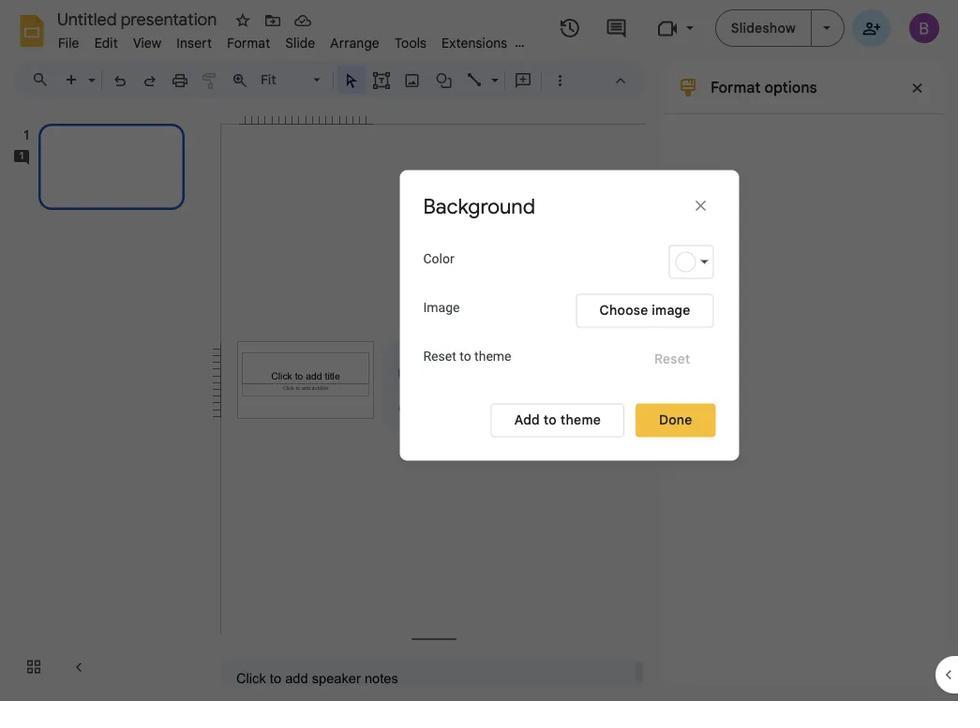 Task type: locate. For each thing, give the bounding box(es) containing it.
navigation
[[0, 106, 206, 701]]

to for reset
[[460, 349, 471, 364]]

list
[[383, 341, 648, 429]]

0 horizontal spatial reset
[[423, 349, 456, 364]]

0 horizontal spatial to
[[460, 349, 471, 364]]

theme
[[474, 349, 511, 364], [560, 412, 601, 428]]

0 vertical spatial to
[[460, 349, 471, 364]]

done button
[[636, 404, 716, 437]]

menu bar inside 'menu bar' banner
[[51, 24, 535, 55]]

add to theme
[[514, 412, 601, 428]]

10:54 am
[[440, 375, 487, 390]]

add
[[514, 412, 540, 428]]

color
[[423, 251, 454, 267]]

reset for reset to theme
[[423, 349, 456, 364]]

reset up 10:54 am
[[423, 349, 456, 364]]

1 horizontal spatial to
[[544, 412, 557, 428]]

builder
[[468, 359, 514, 375]]

0 vertical spatial theme
[[474, 349, 511, 364]]

list inside background application
[[383, 341, 648, 429]]

choose image
[[600, 302, 690, 319]]

theme inside add to theme button
[[560, 412, 601, 428]]

1 horizontal spatial theme
[[560, 412, 601, 428]]

0 horizontal spatial theme
[[474, 349, 511, 364]]

image
[[423, 300, 460, 315]]

1 vertical spatial theme
[[560, 412, 601, 428]]

list containing bob builder
[[383, 341, 648, 429]]

1 vertical spatial to
[[544, 412, 557, 428]]

format
[[711, 78, 761, 97]]

to
[[460, 349, 471, 364], [544, 412, 557, 428]]

reset
[[423, 349, 456, 364], [654, 351, 690, 367]]

choose
[[600, 302, 648, 319]]

1 horizontal spatial reset
[[654, 351, 690, 367]]

reset inside button
[[654, 351, 690, 367]]

reset button
[[631, 342, 714, 376]]

menu bar
[[51, 24, 535, 55]]

Rename text field
[[51, 7, 228, 30]]

background heading
[[423, 194, 611, 220]]

navigation inside background application
[[0, 106, 206, 701]]

to inside button
[[544, 412, 557, 428]]

done
[[659, 412, 692, 428]]

format options section
[[662, 61, 943, 686]]

today
[[490, 375, 522, 390]]

reset down image
[[654, 351, 690, 367]]

great!
[[398, 400, 436, 417]]

background dialog
[[400, 170, 739, 461]]



Task type: vqa. For each thing, say whether or not it's contained in the screenshot.
TO associated with Reset
yes



Task type: describe. For each thing, give the bounding box(es) containing it.
bob builder 10:54 am today
[[440, 359, 522, 390]]

options
[[764, 78, 817, 97]]

menu bar banner
[[0, 0, 958, 701]]

reset for reset
[[654, 351, 690, 367]]

image
[[652, 302, 690, 319]]

Star checkbox
[[230, 7, 256, 34]]

format options
[[711, 78, 817, 97]]

Menus field
[[23, 67, 65, 93]]

background application
[[0, 0, 958, 701]]

reset to theme
[[423, 349, 511, 364]]

add to theme button
[[491, 404, 624, 437]]

to for add
[[544, 412, 557, 428]]

theme for add to theme
[[560, 412, 601, 428]]

main toolbar
[[55, 66, 575, 94]]

choose image button
[[576, 294, 714, 327]]

share. private to only me. image
[[862, 19, 880, 36]]

theme for reset to theme
[[474, 349, 511, 364]]

background
[[423, 194, 535, 220]]

bob
[[440, 359, 465, 375]]

bob builder image
[[398, 358, 428, 388]]



